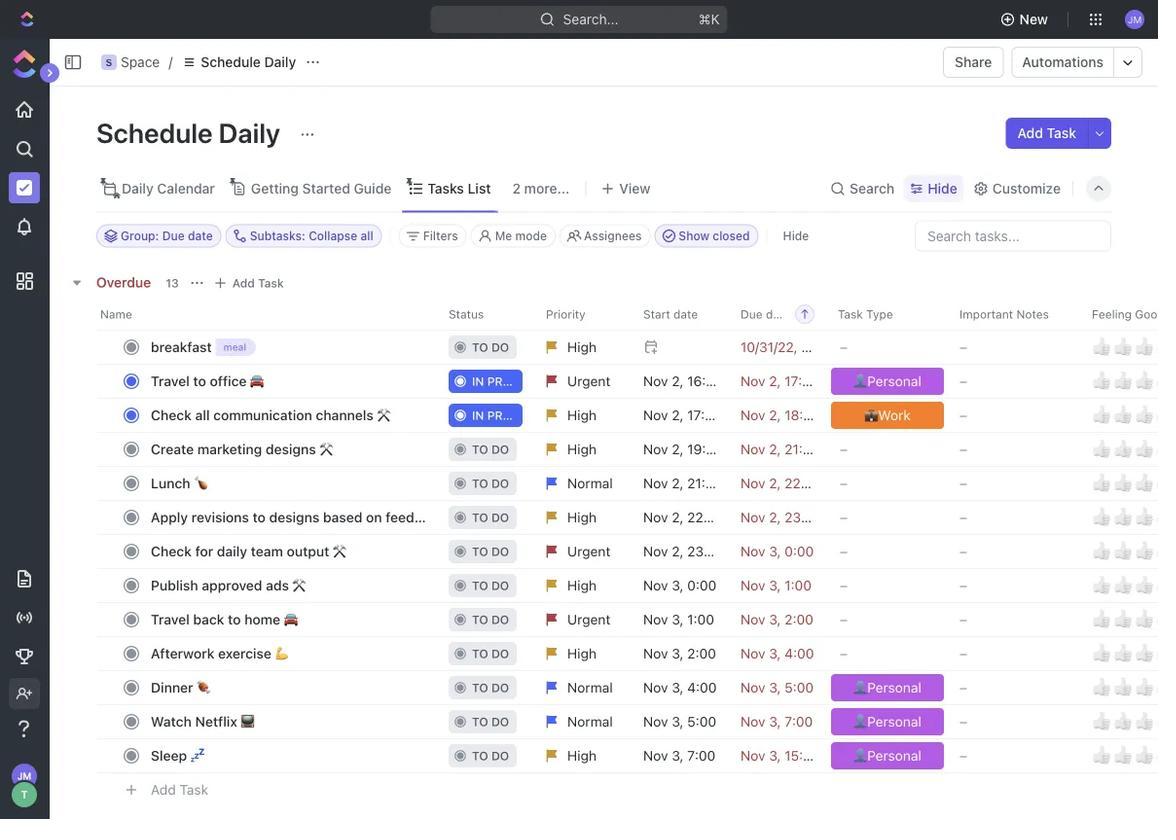 Task type: describe. For each thing, give the bounding box(es) containing it.
– button for travel back to home 🚘
[[827, 602, 948, 637]]

create marketing designs ⚒️ link
[[146, 435, 433, 463]]

check for daily team output ⚒️
[[151, 543, 347, 559]]

1 vertical spatial add task button
[[209, 271, 292, 294]]

to do button for apply revisions to designs based on feedback from supervisor ⚒️
[[437, 500, 534, 535]]

to do for sleep 💤
[[472, 749, 509, 763]]

publish approved ads ⚒️ link
[[146, 571, 433, 600]]

supervisor
[[483, 509, 551, 525]]

ads
[[266, 577, 289, 593]]

channels
[[316, 407, 374, 423]]

getting started guide
[[251, 181, 392, 197]]

to for dinner 🍖
[[472, 681, 488, 695]]

to for publish approved ads ⚒️
[[472, 579, 488, 592]]

⚒️ right channels
[[377, 407, 391, 423]]

view button
[[594, 166, 658, 212]]

– button for check for daily team output ⚒️
[[948, 534, 1081, 569]]

priority
[[546, 307, 586, 321]]

0 vertical spatial daily
[[264, 54, 296, 70]]

0 vertical spatial schedule daily
[[201, 54, 296, 70]]

sleep
[[151, 748, 187, 764]]

1 horizontal spatial 🚘
[[284, 611, 298, 627]]

feeling good
[[1092, 307, 1158, 321]]

0 vertical spatial all
[[361, 229, 374, 243]]

high for create marketing designs ⚒️
[[568, 441, 597, 457]]

Search tasks... text field
[[916, 221, 1111, 251]]

apply
[[151, 509, 188, 525]]

to for check for daily team output ⚒️
[[472, 545, 488, 558]]

normal button for watch netflix 📺
[[534, 704, 632, 739]]

travel for travel to office 🚘
[[151, 373, 190, 389]]

– button for afterwork exercise 💪
[[948, 636, 1081, 671]]

👤personal button for dinner 🍖
[[827, 670, 948, 705]]

1 vertical spatial add task
[[232, 276, 284, 290]]

dinner
[[151, 680, 193, 696]]

tasks list link
[[424, 175, 491, 202]]

priority button
[[534, 298, 632, 330]]

space
[[121, 54, 160, 70]]

show
[[679, 229, 710, 243]]

subtasks:
[[250, 229, 306, 243]]

share
[[955, 54, 992, 70]]

jm button
[[1120, 4, 1151, 35]]

to do button for sleep 💤
[[437, 738, 534, 773]]

🍖
[[197, 680, 211, 696]]

create marketing designs ⚒️
[[151, 441, 333, 457]]

0 vertical spatial add task button
[[1006, 118, 1088, 149]]

s space /
[[106, 54, 173, 70]]

important notes
[[960, 307, 1049, 321]]

👍 👍 👍 for travel to office 🚘
[[1092, 368, 1155, 391]]

travel back to home 🚘 link
[[146, 606, 433, 634]]

feedback
[[386, 509, 446, 525]]

– button for sleep 💤
[[948, 738, 1081, 773]]

assignees
[[584, 229, 642, 243]]

to do for apply revisions to designs based on feedback from supervisor ⚒️
[[472, 511, 509, 524]]

communication
[[213, 407, 312, 423]]

start
[[644, 307, 670, 321]]

do for check for daily team output ⚒️
[[492, 545, 509, 558]]

1 urgent button from the top
[[534, 364, 632, 399]]

to do for dinner 🍖
[[472, 681, 509, 695]]

search button
[[825, 175, 901, 202]]

normal for dinner 🍖
[[568, 680, 613, 696]]

1 high button from the top
[[534, 330, 632, 365]]

to for apply revisions to designs based on feedback from supervisor ⚒️
[[472, 511, 488, 524]]

lunch 🍗
[[151, 475, 208, 491]]

assignees button
[[560, 224, 651, 248]]

afterwork
[[151, 645, 215, 662]]

👤personal for watch netflix 📺
[[854, 714, 922, 730]]

create
[[151, 441, 194, 457]]

output
[[287, 543, 329, 559]]

collapse
[[309, 229, 358, 243]]

in progress button for high
[[437, 398, 551, 433]]

high button for afterwork exercise 💪
[[534, 636, 632, 671]]

task down 💤
[[180, 782, 208, 798]]

more...
[[524, 181, 570, 197]]

name
[[100, 307, 132, 321]]

for
[[195, 543, 213, 559]]

new button
[[993, 4, 1060, 35]]

hide inside button
[[783, 229, 809, 243]]

progress for high
[[487, 408, 551, 422]]

2 vertical spatial daily
[[122, 181, 154, 197]]

important notes button
[[948, 298, 1081, 330]]

designs inside apply revisions to designs based on feedback from supervisor ⚒️ link
[[269, 509, 320, 525]]

me mode
[[495, 229, 547, 243]]

👤personal for travel to office 🚘
[[854, 373, 922, 389]]

high for check all communication channels ⚒️
[[568, 407, 597, 423]]

publish
[[151, 577, 198, 593]]

in progress for high
[[472, 408, 551, 422]]

on
[[366, 509, 382, 525]]

date for start date
[[674, 307, 698, 321]]

task up 'name' dropdown button
[[258, 276, 284, 290]]

2 more... button
[[506, 175, 577, 202]]

to do for create marketing designs ⚒️
[[472, 442, 509, 456]]

list
[[468, 181, 491, 197]]

– button for create marketing designs ⚒️
[[948, 432, 1081, 467]]

🍗
[[194, 475, 208, 491]]

– button for check for daily team output ⚒️
[[827, 534, 948, 569]]

to for watch netflix 📺
[[472, 715, 488, 729]]

💼work button
[[827, 398, 948, 433]]

urgent button for output
[[534, 534, 632, 569]]

publish approved ads ⚒️
[[151, 577, 306, 593]]

apply revisions to designs based on feedback from supervisor ⚒️ link
[[146, 503, 568, 532]]

to for travel back to home 🚘
[[472, 613, 488, 626]]

👤personal button for sleep 💤
[[827, 738, 948, 773]]

1 👍 👍 👍 from the top
[[1092, 334, 1155, 357]]

show closed
[[679, 229, 750, 243]]

👍 👍 👍 for lunch 🍗
[[1092, 471, 1155, 494]]

customize button
[[968, 175, 1067, 202]]

1 vertical spatial schedule daily
[[96, 116, 286, 148]]

task type button
[[827, 298, 948, 330]]

meal
[[224, 341, 246, 352]]

👤personal button for travel to office 🚘
[[827, 364, 948, 399]]

– button for afterwork exercise 💪
[[827, 636, 948, 671]]

0 horizontal spatial date
[[188, 229, 213, 243]]

team
[[251, 543, 283, 559]]

do for afterwork exercise 💪
[[492, 647, 509, 661]]

urgent for output
[[568, 543, 611, 559]]

👍 👍 👍 for sleep 💤
[[1092, 743, 1155, 766]]

urgent button for 🚘
[[534, 602, 632, 637]]

watch netflix 📺
[[151, 714, 255, 730]]

– button for lunch 🍗
[[948, 466, 1081, 501]]

travel to office 🚘 link
[[146, 367, 433, 395]]

– button for apply revisions to designs based on feedback from supervisor ⚒️
[[948, 500, 1081, 535]]

task type
[[838, 307, 893, 321]]

subtasks: collapse all
[[250, 229, 374, 243]]

2 vertical spatial add task button
[[142, 778, 216, 802]]

feeling
[[1092, 307, 1132, 321]]

home
[[245, 611, 280, 627]]

based
[[323, 509, 363, 525]]

2
[[513, 181, 521, 197]]

jm t
[[17, 771, 31, 802]]

👍 👍 👍 for publish approved ads ⚒️
[[1092, 573, 1155, 596]]

– button for watch netflix 📺
[[948, 704, 1081, 739]]

high for sleep 💤
[[568, 748, 597, 764]]

– button for check all communication channels ⚒️
[[948, 398, 1081, 433]]

high button for publish approved ads ⚒️
[[534, 568, 632, 603]]

in progress button for urgent
[[437, 364, 551, 399]]

– button for travel back to home 🚘
[[948, 602, 1081, 637]]

check for check for daily team output ⚒️
[[151, 543, 192, 559]]

do for travel back to home 🚘
[[492, 613, 509, 626]]

type
[[867, 307, 893, 321]]

due date
[[741, 307, 791, 321]]

filters
[[423, 229, 458, 243]]

me mode button
[[471, 224, 556, 248]]

check for check all communication channels ⚒️
[[151, 407, 192, 423]]

guide
[[354, 181, 392, 197]]

to do for publish approved ads ⚒️
[[472, 579, 509, 592]]

approved
[[202, 577, 262, 593]]

share button
[[943, 47, 1004, 78]]

sleep 💤
[[151, 748, 204, 764]]

to do for lunch 🍗
[[472, 477, 509, 490]]

sleep 💤 link
[[146, 742, 433, 770]]

do for watch netflix 📺
[[492, 715, 509, 729]]

to for lunch 🍗
[[472, 477, 488, 490]]

1 vertical spatial schedule
[[96, 116, 213, 148]]

👍 👍 👍 for create marketing designs ⚒️
[[1092, 437, 1155, 460]]

daily
[[217, 543, 247, 559]]

– button for publish approved ads ⚒️
[[948, 568, 1081, 603]]

progress for urgent
[[487, 374, 551, 388]]

breakfast
[[151, 339, 212, 355]]

automations button
[[1013, 48, 1114, 77]]

getting started guide link
[[247, 175, 392, 202]]

high for publish approved ads ⚒️
[[568, 577, 597, 593]]



Task type: vqa. For each thing, say whether or not it's contained in the screenshot.


Task type: locate. For each thing, give the bounding box(es) containing it.
afterwork exercise 💪
[[151, 645, 289, 662]]

0 vertical spatial in progress
[[472, 374, 551, 388]]

1 vertical spatial in progress
[[472, 408, 551, 422]]

5 – button from the top
[[827, 534, 948, 569]]

high button for apply revisions to designs based on feedback from supervisor ⚒️
[[534, 500, 632, 535]]

4 👤personal from the top
[[854, 748, 922, 764]]

view button
[[594, 175, 658, 202]]

high for apply revisions to designs based on feedback from supervisor ⚒️
[[568, 509, 597, 525]]

– button for publish approved ads ⚒️
[[827, 568, 948, 603]]

date down calendar
[[188, 229, 213, 243]]

2 vertical spatial urgent
[[568, 611, 611, 627]]

6 to do from the top
[[472, 579, 509, 592]]

9 to do button from the top
[[437, 670, 534, 705]]

⚒️ down channels
[[320, 441, 333, 457]]

10 – button from the top
[[948, 636, 1081, 671]]

to do for travel back to home 🚘
[[472, 613, 509, 626]]

space, , element
[[101, 55, 117, 70]]

3 to do button from the top
[[437, 466, 534, 501]]

🚘 right home
[[284, 611, 298, 627]]

0 horizontal spatial jm
[[17, 771, 31, 782]]

add task button up 'name' dropdown button
[[209, 271, 292, 294]]

do for apply revisions to designs based on feedback from supervisor ⚒️
[[492, 511, 509, 524]]

3 👍 👍 👍 from the top
[[1092, 403, 1155, 425]]

1 vertical spatial 🚘
[[284, 611, 298, 627]]

👍 👍 👍 for watch netflix 📺
[[1092, 709, 1155, 732]]

to do button for afterwork exercise 💪
[[437, 636, 534, 671]]

designs
[[266, 441, 316, 457], [269, 509, 320, 525]]

hide right search
[[928, 181, 958, 197]]

in for urgent
[[472, 374, 484, 388]]

1 vertical spatial normal
[[568, 680, 613, 696]]

11 to do from the top
[[472, 749, 509, 763]]

0 horizontal spatial due
[[162, 229, 185, 243]]

9 to do from the top
[[472, 681, 509, 695]]

4 to do button from the top
[[437, 500, 534, 535]]

8 👍 👍 👍 from the top
[[1092, 573, 1155, 596]]

high button for sleep 💤
[[534, 738, 632, 773]]

schedule up daily calendar link
[[96, 116, 213, 148]]

1 vertical spatial urgent button
[[534, 534, 632, 569]]

task left type
[[838, 307, 863, 321]]

1 horizontal spatial hide
[[928, 181, 958, 197]]

4 high button from the top
[[534, 500, 632, 535]]

1 in from the top
[[472, 374, 484, 388]]

– button for create marketing designs ⚒️
[[827, 432, 948, 467]]

to do button for publish approved ads ⚒️
[[437, 568, 534, 603]]

0 horizontal spatial add
[[151, 782, 176, 798]]

getting
[[251, 181, 299, 197]]

schedule right /
[[201, 54, 261, 70]]

task inside dropdown button
[[838, 307, 863, 321]]

1 progress from the top
[[487, 374, 551, 388]]

add task button
[[1006, 118, 1088, 149], [209, 271, 292, 294], [142, 778, 216, 802]]

7 do from the top
[[492, 613, 509, 626]]

mode
[[516, 229, 547, 243]]

8 to do button from the top
[[437, 636, 534, 671]]

3 – button from the top
[[948, 398, 1081, 433]]

2 check from the top
[[151, 543, 192, 559]]

2 do from the top
[[492, 442, 509, 456]]

3 high from the top
[[568, 441, 597, 457]]

hide right closed
[[783, 229, 809, 243]]

1 vertical spatial progress
[[487, 408, 551, 422]]

hide button
[[775, 224, 817, 248]]

due inside dropdown button
[[741, 307, 763, 321]]

2 14 from the top
[[29, 246, 41, 259]]

dinner 🍖 link
[[146, 674, 433, 702]]

1 vertical spatial jm
[[17, 771, 31, 782]]

9 do from the top
[[492, 681, 509, 695]]

jm
[[1128, 13, 1142, 25], [17, 771, 31, 782]]

s
[[106, 56, 112, 68]]

normal button
[[534, 466, 632, 501], [534, 670, 632, 705], [534, 704, 632, 739]]

good
[[1135, 307, 1158, 321]]

do
[[492, 340, 509, 354], [492, 442, 509, 456], [492, 477, 509, 490], [492, 511, 509, 524], [492, 545, 509, 558], [492, 579, 509, 592], [492, 613, 509, 626], [492, 647, 509, 661], [492, 681, 509, 695], [492, 715, 509, 729], [492, 749, 509, 763]]

add up 'name' dropdown button
[[232, 276, 255, 290]]

to do button for check for daily team output ⚒️
[[437, 534, 534, 569]]

2 high from the top
[[568, 407, 597, 423]]

6 to do button from the top
[[437, 568, 534, 603]]

5 – button from the top
[[948, 466, 1081, 501]]

⚒️ right ads
[[293, 577, 306, 593]]

7 👍 👍 👍 from the top
[[1092, 539, 1155, 562]]

10 to do button from the top
[[437, 704, 534, 739]]

do for create marketing designs ⚒️
[[492, 442, 509, 456]]

lunch 🍗 link
[[146, 469, 433, 497]]

travel
[[151, 373, 190, 389], [151, 611, 190, 627]]

1 high from the top
[[568, 339, 597, 355]]

meal button
[[216, 337, 260, 360]]

dinner 🍖
[[151, 680, 211, 696]]

4 – button from the top
[[948, 432, 1081, 467]]

📺
[[241, 714, 255, 730]]

started
[[302, 181, 350, 197]]

0 horizontal spatial 🚘
[[250, 373, 264, 389]]

0 vertical spatial add task
[[1018, 125, 1077, 141]]

8 – button from the top
[[827, 636, 948, 671]]

2 high button from the top
[[534, 398, 632, 433]]

1 14 from the top
[[29, 214, 41, 227]]

in
[[472, 374, 484, 388], [472, 408, 484, 422]]

0 horizontal spatial add task
[[151, 782, 208, 798]]

0 vertical spatial schedule
[[201, 54, 261, 70]]

date down hide button
[[766, 307, 791, 321]]

3 high button from the top
[[534, 432, 632, 467]]

7 high from the top
[[568, 748, 597, 764]]

6 high from the top
[[568, 645, 597, 662]]

2 vertical spatial normal
[[568, 714, 613, 730]]

automations
[[1023, 54, 1104, 70]]

3 👤personal from the top
[[854, 714, 922, 730]]

due right group:
[[162, 229, 185, 243]]

schedule inside schedule daily link
[[201, 54, 261, 70]]

to do for afterwork exercise 💪
[[472, 647, 509, 661]]

👍 👍 👍 for dinner 🍖
[[1092, 675, 1155, 698]]

2 progress from the top
[[487, 408, 551, 422]]

high
[[568, 339, 597, 355], [568, 407, 597, 423], [568, 441, 597, 457], [568, 509, 597, 525], [568, 577, 597, 593], [568, 645, 597, 662], [568, 748, 597, 764]]

5 to do button from the top
[[437, 534, 534, 569]]

jm for jm t
[[17, 771, 31, 782]]

important
[[960, 307, 1014, 321]]

0 horizontal spatial hide
[[783, 229, 809, 243]]

1 horizontal spatial add
[[232, 276, 255, 290]]

to do button for dinner 🍖
[[437, 670, 534, 705]]

closed
[[713, 229, 750, 243]]

1 horizontal spatial jm
[[1128, 13, 1142, 25]]

date right start
[[674, 307, 698, 321]]

normal button for dinner 🍖
[[534, 670, 632, 705]]

13 – button from the top
[[948, 738, 1081, 773]]

👍 👍 👍 for check all communication channels ⚒️
[[1092, 403, 1155, 425]]

to for afterwork exercise 💪
[[472, 647, 488, 661]]

due right start date dropdown button
[[741, 307, 763, 321]]

0 vertical spatial 🚘
[[250, 373, 264, 389]]

group:
[[121, 229, 159, 243]]

add task down sleep 💤 on the left bottom of page
[[151, 782, 208, 798]]

1 vertical spatial add
[[232, 276, 255, 290]]

👤personal
[[854, 373, 922, 389], [854, 680, 922, 696], [854, 714, 922, 730], [854, 748, 922, 764]]

8 do from the top
[[492, 647, 509, 661]]

2 👤personal from the top
[[854, 680, 922, 696]]

jm for jm
[[1128, 13, 1142, 25]]

💼work
[[865, 407, 911, 423]]

me
[[495, 229, 512, 243]]

9 👍 👍 👍 from the top
[[1092, 607, 1155, 630]]

3 – button from the top
[[827, 466, 948, 501]]

to do for watch netflix 📺
[[472, 715, 509, 729]]

2 in progress button from the top
[[437, 398, 551, 433]]

add up customize at top right
[[1018, 125, 1044, 141]]

0 vertical spatial travel
[[151, 373, 190, 389]]

6 – button from the top
[[827, 568, 948, 603]]

6 👍 👍 👍 from the top
[[1092, 505, 1155, 528]]

0 horizontal spatial all
[[195, 407, 210, 423]]

add task button up customize at top right
[[1006, 118, 1088, 149]]

10 to do from the top
[[472, 715, 509, 729]]

1 vertical spatial due
[[741, 307, 763, 321]]

0 vertical spatial normal
[[568, 475, 613, 491]]

check left for
[[151, 543, 192, 559]]

1 horizontal spatial all
[[361, 229, 374, 243]]

12 – button from the top
[[948, 704, 1081, 739]]

1 do from the top
[[492, 340, 509, 354]]

designs down check all communication channels ⚒️ link
[[266, 441, 316, 457]]

schedule daily up calendar
[[96, 116, 286, 148]]

all down travel to office 🚘
[[195, 407, 210, 423]]

high for afterwork exercise 💪
[[568, 645, 597, 662]]

11 do from the top
[[492, 749, 509, 763]]

1 vertical spatial in
[[472, 408, 484, 422]]

to for create marketing designs ⚒️
[[472, 442, 488, 456]]

all
[[361, 229, 374, 243], [195, 407, 210, 423]]

11 👍 👍 👍 from the top
[[1092, 675, 1155, 698]]

👤personal for sleep 💤
[[854, 748, 922, 764]]

2 urgent button from the top
[[534, 534, 632, 569]]

2 horizontal spatial add task
[[1018, 125, 1077, 141]]

to do button for create marketing designs ⚒️
[[437, 432, 534, 467]]

to for sleep 💤
[[472, 749, 488, 763]]

– button
[[827, 330, 948, 365], [827, 432, 948, 467], [827, 466, 948, 501], [827, 500, 948, 535], [827, 534, 948, 569], [827, 568, 948, 603], [827, 602, 948, 637], [827, 636, 948, 671]]

to do button for travel back to home 🚘
[[437, 602, 534, 637]]

revisions
[[192, 509, 249, 525]]

9 – button from the top
[[948, 602, 1081, 637]]

1 vertical spatial 14
[[29, 246, 41, 259]]

add task up customize at top right
[[1018, 125, 1077, 141]]

1 vertical spatial travel
[[151, 611, 190, 627]]

1 👤personal button from the top
[[827, 364, 948, 399]]

7 – button from the top
[[948, 534, 1081, 569]]

jm inside jm dropdown button
[[1128, 13, 1142, 25]]

t
[[21, 789, 28, 802]]

– button for dinner 🍖
[[948, 670, 1081, 705]]

– button
[[948, 330, 1081, 365], [948, 364, 1081, 399], [948, 398, 1081, 433], [948, 432, 1081, 467], [948, 466, 1081, 501], [948, 500, 1081, 535], [948, 534, 1081, 569], [948, 568, 1081, 603], [948, 602, 1081, 637], [948, 636, 1081, 671], [948, 670, 1081, 705], [948, 704, 1081, 739], [948, 738, 1081, 773]]

to do button for lunch 🍗
[[437, 466, 534, 501]]

5 to do from the top
[[472, 545, 509, 558]]

1 horizontal spatial date
[[674, 307, 698, 321]]

2 👤personal button from the top
[[827, 670, 948, 705]]

lunch
[[151, 475, 190, 491]]

4 👍 👍 👍 from the top
[[1092, 437, 1155, 460]]

4 high from the top
[[568, 509, 597, 525]]

task up customize at top right
[[1047, 125, 1077, 141]]

check all communication channels ⚒️
[[151, 407, 391, 423]]

hide button
[[905, 175, 964, 202]]

start date button
[[632, 298, 729, 330]]

to
[[472, 340, 488, 354], [193, 373, 206, 389], [472, 442, 488, 456], [472, 477, 488, 490], [253, 509, 266, 525], [472, 511, 488, 524], [472, 545, 488, 558], [472, 579, 488, 592], [228, 611, 241, 627], [472, 613, 488, 626], [472, 647, 488, 661], [472, 681, 488, 695], [472, 715, 488, 729], [472, 749, 488, 763]]

add task button down sleep 💤 on the left bottom of page
[[142, 778, 216, 802]]

do for lunch 🍗
[[492, 477, 509, 490]]

high button for create marketing designs ⚒️
[[534, 432, 632, 467]]

2 👍 👍 👍 from the top
[[1092, 368, 1155, 391]]

2 horizontal spatial date
[[766, 307, 791, 321]]

1 to do button from the top
[[437, 330, 534, 365]]

8 to do from the top
[[472, 647, 509, 661]]

5 high button from the top
[[534, 568, 632, 603]]

do for dinner 🍖
[[492, 681, 509, 695]]

11 to do button from the top
[[437, 738, 534, 773]]

schedule daily
[[201, 54, 296, 70], [96, 116, 286, 148]]

3 urgent from the top
[[568, 611, 611, 627]]

1 👤personal from the top
[[854, 373, 922, 389]]

👤personal button
[[827, 364, 948, 399], [827, 670, 948, 705], [827, 704, 948, 739], [827, 738, 948, 773]]

feeling good button
[[1081, 298, 1158, 330]]

👤personal button for watch netflix 📺
[[827, 704, 948, 739]]

1 vertical spatial urgent
[[568, 543, 611, 559]]

👍 👍 👍 for apply revisions to designs based on feedback from supervisor ⚒️
[[1092, 505, 1155, 528]]

1 horizontal spatial add task
[[232, 276, 284, 290]]

2 in progress from the top
[[472, 408, 551, 422]]

add for add task button to the top
[[1018, 125, 1044, 141]]

high button for check all communication channels ⚒️
[[534, 398, 632, 433]]

add for add task button to the bottom
[[151, 782, 176, 798]]

6 – button from the top
[[948, 500, 1081, 535]]

2 normal button from the top
[[534, 670, 632, 705]]

1 vertical spatial hide
[[783, 229, 809, 243]]

add task up 'name' dropdown button
[[232, 276, 284, 290]]

4 to do from the top
[[472, 511, 509, 524]]

1 vertical spatial all
[[195, 407, 210, 423]]

5 do from the top
[[492, 545, 509, 558]]

2 vertical spatial add
[[151, 782, 176, 798]]

do for sleep 💤
[[492, 749, 509, 763]]

4 do from the top
[[492, 511, 509, 524]]

1 urgent from the top
[[568, 373, 611, 389]]

1 check from the top
[[151, 407, 192, 423]]

2 horizontal spatial add
[[1018, 125, 1044, 141]]

2 urgent from the top
[[568, 543, 611, 559]]

10 do from the top
[[492, 715, 509, 729]]

7 high button from the top
[[534, 738, 632, 773]]

travel down breakfast
[[151, 373, 190, 389]]

all right "collapse"
[[361, 229, 374, 243]]

office
[[210, 373, 247, 389]]

1 in progress button from the top
[[437, 364, 551, 399]]

schedule
[[201, 54, 261, 70], [96, 116, 213, 148]]

13
[[166, 276, 179, 290]]

– button for travel to office 🚘
[[948, 364, 1081, 399]]

in for high
[[472, 408, 484, 422]]

designs inside the create marketing designs ⚒️ link
[[266, 441, 316, 457]]

1 normal from the top
[[568, 475, 613, 491]]

do for publish approved ads ⚒️
[[492, 579, 509, 592]]

0 vertical spatial urgent
[[568, 373, 611, 389]]

0 vertical spatial check
[[151, 407, 192, 423]]

5 high from the top
[[568, 577, 597, 593]]

1 travel from the top
[[151, 373, 190, 389]]

daily calendar link
[[118, 175, 215, 202]]

normal button for lunch 🍗
[[534, 466, 632, 501]]

1 – button from the top
[[827, 330, 948, 365]]

schedule daily link
[[176, 51, 301, 74]]

check up create
[[151, 407, 192, 423]]

👍 👍 👍 for check for daily team output ⚒️
[[1092, 539, 1155, 562]]

travel back to home 🚘
[[151, 611, 298, 627]]

12 👍 👍 👍 from the top
[[1092, 709, 1155, 732]]

3 do from the top
[[492, 477, 509, 490]]

apply revisions to designs based on feedback from supervisor ⚒️
[[151, 509, 568, 525]]

3 normal button from the top
[[534, 704, 632, 739]]

1 – button from the top
[[948, 330, 1081, 365]]

check all communication channels ⚒️ link
[[146, 401, 433, 429]]

marketing
[[197, 441, 262, 457]]

set value for feeling good! custom field element
[[1092, 334, 1114, 358], [1114, 334, 1135, 358], [1135, 334, 1157, 358], [1157, 336, 1158, 358], [1092, 368, 1114, 392], [1114, 368, 1135, 392], [1135, 368, 1157, 392], [1157, 370, 1158, 392], [1092, 403, 1114, 426], [1114, 403, 1135, 426], [1135, 403, 1157, 426], [1157, 405, 1158, 426], [1092, 437, 1114, 460], [1114, 437, 1135, 460], [1135, 437, 1157, 460], [1157, 439, 1158, 460], [1092, 471, 1114, 494], [1114, 471, 1135, 494], [1135, 471, 1157, 494], [1157, 473, 1158, 494], [1092, 505, 1114, 528], [1114, 505, 1135, 528], [1135, 505, 1157, 528], [1157, 507, 1158, 528], [1092, 539, 1114, 562], [1114, 539, 1135, 562], [1135, 539, 1157, 562], [1157, 541, 1158, 562], [1092, 573, 1114, 596], [1114, 573, 1135, 596], [1135, 573, 1157, 596], [1157, 575, 1158, 596], [1092, 607, 1114, 630], [1114, 607, 1135, 630], [1135, 607, 1157, 630], [1157, 609, 1158, 630], [1092, 641, 1114, 664], [1114, 641, 1135, 664], [1135, 641, 1157, 664], [1157, 643, 1158, 664], [1092, 675, 1114, 699], [1114, 675, 1135, 699], [1135, 675, 1157, 699], [1157, 677, 1158, 699], [1092, 709, 1114, 733], [1114, 709, 1135, 733], [1135, 709, 1157, 733], [1157, 711, 1158, 733], [1092, 743, 1114, 767], [1114, 743, 1135, 767], [1135, 743, 1157, 767], [1157, 745, 1158, 767]]

3 normal from the top
[[568, 714, 613, 730]]

3 to do from the top
[[472, 477, 509, 490]]

designs down lunch 🍗 link
[[269, 509, 320, 525]]

0 vertical spatial 14
[[29, 214, 41, 227]]

1 to do from the top
[[472, 340, 509, 354]]

to do button for watch netflix 📺
[[437, 704, 534, 739]]

👤personal for dinner 🍖
[[854, 680, 922, 696]]

👍
[[1092, 334, 1112, 357], [1114, 334, 1133, 357], [1135, 334, 1155, 357], [1092, 368, 1112, 391], [1114, 368, 1133, 391], [1135, 368, 1155, 391], [1092, 403, 1112, 425], [1114, 403, 1133, 425], [1135, 403, 1155, 425], [1092, 437, 1112, 460], [1114, 437, 1133, 460], [1135, 437, 1155, 460], [1092, 471, 1112, 494], [1114, 471, 1133, 494], [1135, 471, 1155, 494], [1092, 505, 1112, 528], [1114, 505, 1133, 528], [1135, 505, 1155, 528], [1092, 539, 1112, 562], [1114, 539, 1133, 562], [1135, 539, 1155, 562], [1092, 573, 1112, 596], [1114, 573, 1133, 596], [1135, 573, 1155, 596], [1092, 607, 1112, 630], [1114, 607, 1133, 630], [1135, 607, 1155, 630], [1092, 641, 1112, 664], [1114, 641, 1133, 664], [1135, 641, 1155, 664], [1092, 675, 1112, 698], [1114, 675, 1133, 698], [1135, 675, 1155, 698], [1092, 709, 1112, 732], [1114, 709, 1133, 732], [1135, 709, 1155, 732], [1092, 743, 1112, 766], [1114, 743, 1133, 766], [1135, 743, 1155, 766]]

tasks
[[428, 181, 464, 197]]

customize
[[993, 181, 1061, 197]]

search...
[[563, 11, 619, 27]]

0 vertical spatial add
[[1018, 125, 1044, 141]]

8 – button from the top
[[948, 568, 1081, 603]]

check for daily team output ⚒️ link
[[146, 537, 433, 566]]

6 high button from the top
[[534, 636, 632, 671]]

travel down publish
[[151, 611, 190, 627]]

1 normal button from the top
[[534, 466, 632, 501]]

exercise
[[218, 645, 272, 662]]

2 vertical spatial add task
[[151, 782, 208, 798]]

0 vertical spatial designs
[[266, 441, 316, 457]]

⚒️ right supervisor
[[555, 509, 568, 525]]

1 vertical spatial daily
[[219, 116, 280, 148]]

to do for check for daily team output ⚒️
[[472, 545, 509, 558]]

0 vertical spatial hide
[[928, 181, 958, 197]]

🚘 right office
[[250, 373, 264, 389]]

2 vertical spatial urgent button
[[534, 602, 632, 637]]

7 to do from the top
[[472, 613, 509, 626]]

3 urgent button from the top
[[534, 602, 632, 637]]

2 to do from the top
[[472, 442, 509, 456]]

progress
[[487, 374, 551, 388], [487, 408, 551, 422]]

⚒️
[[377, 407, 391, 423], [320, 441, 333, 457], [555, 509, 568, 525], [333, 543, 347, 559], [293, 577, 306, 593]]

start date
[[644, 307, 698, 321]]

add down sleep
[[151, 782, 176, 798]]

👍 👍 👍
[[1092, 334, 1155, 357], [1092, 368, 1155, 391], [1092, 403, 1155, 425], [1092, 437, 1155, 460], [1092, 471, 1155, 494], [1092, 505, 1155, 528], [1092, 539, 1155, 562], [1092, 573, 1155, 596], [1092, 607, 1155, 630], [1092, 641, 1155, 664], [1092, 675, 1155, 698], [1092, 709, 1155, 732], [1092, 743, 1155, 766]]

– button for apply revisions to designs based on feedback from supervisor ⚒️
[[827, 500, 948, 535]]

add task for add task button to the bottom
[[151, 782, 208, 798]]

10 👍 👍 👍 from the top
[[1092, 641, 1155, 664]]

daily
[[264, 54, 296, 70], [219, 116, 280, 148], [122, 181, 154, 197]]

add task for add task button to the top
[[1018, 125, 1077, 141]]

high button
[[534, 330, 632, 365], [534, 398, 632, 433], [534, 432, 632, 467], [534, 500, 632, 535], [534, 568, 632, 603], [534, 636, 632, 671], [534, 738, 632, 773]]

11 – button from the top
[[948, 670, 1081, 705]]

0 vertical spatial due
[[162, 229, 185, 243]]

schedule daily right /
[[201, 54, 296, 70]]

👍 👍 👍 for afterwork exercise 💪
[[1092, 641, 1155, 664]]

normal for watch netflix 📺
[[568, 714, 613, 730]]

0 vertical spatial urgent button
[[534, 364, 632, 399]]

add task
[[1018, 125, 1077, 141], [232, 276, 284, 290], [151, 782, 208, 798]]

tasks list
[[428, 181, 491, 197]]

daily calendar
[[122, 181, 215, 197]]

0 vertical spatial in
[[472, 374, 484, 388]]

0 vertical spatial progress
[[487, 374, 551, 388]]

hide inside dropdown button
[[928, 181, 958, 197]]

⚒️ right output
[[333, 543, 347, 559]]

1 vertical spatial check
[[151, 543, 192, 559]]

💪
[[275, 645, 289, 662]]

notes
[[1017, 307, 1049, 321]]

0 vertical spatial jm
[[1128, 13, 1142, 25]]

1 horizontal spatial due
[[741, 307, 763, 321]]

show closed button
[[655, 224, 759, 248]]

2 to do button from the top
[[437, 432, 534, 467]]

1 vertical spatial designs
[[269, 509, 320, 525]]

group: due date
[[121, 229, 213, 243]]

– button for lunch 🍗
[[827, 466, 948, 501]]

travel for travel back to home 🚘
[[151, 611, 190, 627]]



